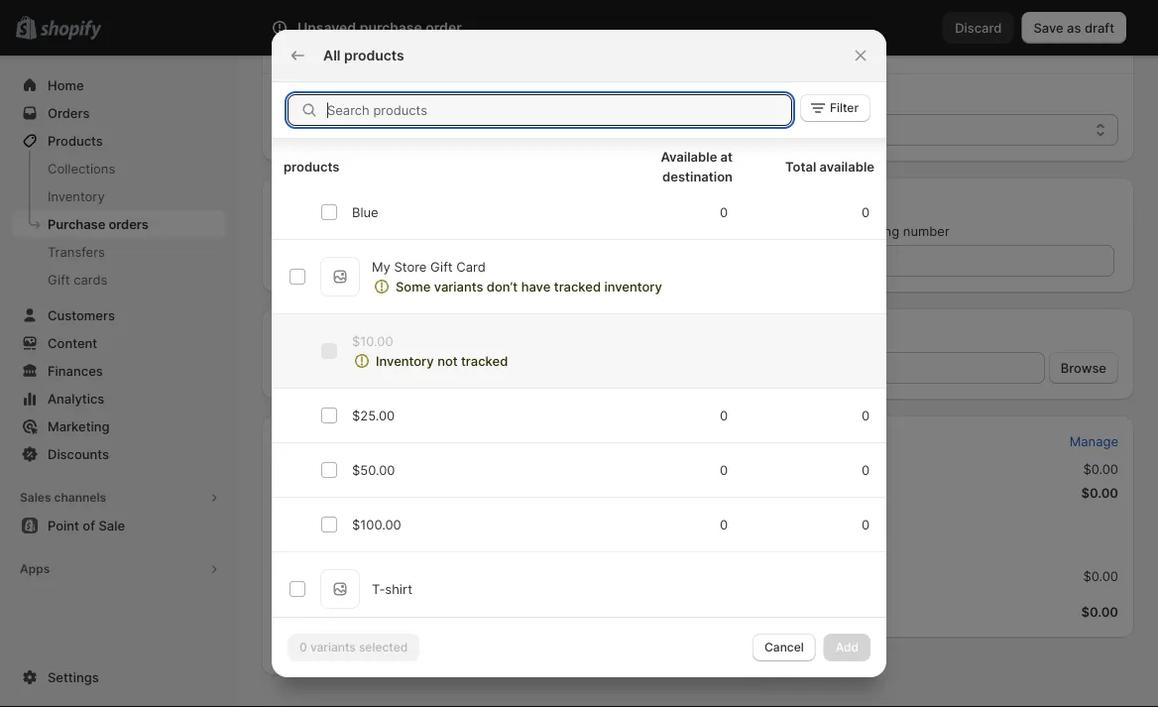 Task type: describe. For each thing, give the bounding box(es) containing it.
have
[[522, 279, 551, 294]]

total available
[[786, 159, 875, 174]]

transfers link
[[12, 238, 226, 266]]

inventory for inventory
[[48, 189, 105, 204]]

manage button
[[1058, 428, 1131, 455]]

cost for cost summary
[[722, 434, 752, 449]]

filter
[[830, 101, 859, 115]]

gift cards link
[[12, 266, 226, 294]]

none
[[290, 122, 322, 137]]

arrival
[[345, 223, 383, 239]]

discounts link
[[12, 441, 226, 468]]

1 vertical spatial tracked
[[461, 353, 508, 369]]

store
[[394, 259, 427, 274]]

sales channels
[[20, 491, 106, 505]]

add products
[[278, 326, 362, 342]]

discounts
[[48, 447, 109, 462]]

currency
[[756, 92, 810, 108]]

discard link
[[944, 12, 1014, 44]]

1 10 from the left
[[714, 150, 728, 165]]

summary
[[755, 434, 813, 449]]

$0.00 for subtotal
[[1082, 485, 1119, 501]]

⌘
[[835, 20, 847, 35]]

1 horizontal spatial tracked
[[554, 279, 601, 294]]

destination
[[663, 169, 733, 184]]

tags
[[278, 606, 307, 622]]

collections link
[[12, 155, 226, 183]]

orders
[[109, 216, 149, 232]]

manage
[[1070, 434, 1119, 449]]

inventory for inventory not tracked
[[376, 353, 434, 369]]

shipment details
[[278, 195, 383, 211]]

payment
[[278, 92, 331, 108]]

reference number
[[278, 461, 390, 477]]

purple
[[352, 150, 391, 165]]

payment terms (optional)
[[278, 92, 431, 108]]

variants
[[434, 279, 484, 294]]

don't
[[487, 279, 518, 294]]

supplier
[[327, 533, 375, 548]]

inventory link
[[12, 183, 226, 210]]

save as draft
[[1034, 20, 1115, 35]]

not
[[438, 353, 458, 369]]

apps
[[20, 562, 50, 576]]

total for total
[[722, 604, 753, 620]]

$0.00 for taxes
[[1084, 461, 1119, 477]]

additional details
[[278, 434, 386, 449]]

adjustments
[[755, 545, 833, 560]]

cancel button
[[753, 634, 816, 662]]

supplier currency
[[702, 92, 810, 108]]

shopify image
[[40, 20, 101, 40]]

purchase orders
[[48, 216, 149, 232]]

note to supplier
[[278, 533, 375, 548]]

$10.00
[[352, 333, 394, 349]]

save as draft button
[[1022, 12, 1127, 44]]

transfers
[[48, 244, 105, 259]]

settings link
[[12, 664, 226, 692]]

t-
[[372, 581, 385, 597]]

available
[[661, 149, 718, 164]]

$100.00
[[352, 517, 402, 532]]

cost for cost adjustments $0.00
[[722, 545, 752, 560]]

apps button
[[12, 556, 226, 583]]

products for add
[[306, 326, 362, 342]]

2 10 from the left
[[856, 150, 870, 165]]

unsaved purchase order
[[298, 19, 462, 36]]

card
[[457, 259, 486, 274]]

gift inside gift cards link
[[48, 272, 70, 287]]

(usd)
[[780, 122, 817, 137]]

reference
[[278, 461, 340, 477]]

available
[[820, 159, 875, 174]]

sales
[[20, 491, 51, 505]]

at
[[721, 149, 733, 164]]

t-shirt
[[372, 581, 413, 597]]

discard
[[956, 20, 1003, 35]]

search
[[324, 20, 366, 35]]



Task type: locate. For each thing, give the bounding box(es) containing it.
products
[[48, 133, 103, 148]]

order
[[426, 19, 462, 36]]

products link
[[12, 127, 226, 155]]

settings
[[48, 670, 99, 685]]

us dollars (usd)
[[714, 122, 817, 137]]

cost summary
[[722, 434, 813, 449]]

channels
[[54, 491, 106, 505]]

cards
[[74, 272, 107, 287]]

gift up the variants
[[431, 259, 453, 274]]

$0.00
[[1084, 461, 1119, 477], [1082, 485, 1119, 501], [1084, 569, 1119, 584], [1082, 604, 1119, 620]]

draft
[[1085, 20, 1115, 35]]

0
[[720, 204, 728, 220], [862, 204, 870, 220], [720, 408, 728, 423], [862, 408, 870, 423], [720, 462, 728, 478], [862, 462, 870, 478], [722, 509, 730, 524], [720, 517, 728, 532], [862, 517, 870, 532]]

cost adjustments $0.00
[[722, 545, 1119, 584]]

0 vertical spatial cost
[[722, 434, 752, 449]]

inventory up purchase
[[48, 189, 105, 204]]

total
[[786, 159, 817, 174], [722, 604, 753, 620]]

cost inside cost adjustments $0.00
[[722, 545, 752, 560]]

1 vertical spatial products
[[284, 159, 340, 174]]

⌘ k
[[835, 20, 859, 35]]

details for shipment details
[[341, 195, 383, 211]]

0 vertical spatial products
[[344, 47, 405, 64]]

2 cost from the top
[[722, 545, 752, 560]]

shipping
[[564, 223, 617, 239]]

0 vertical spatial details
[[341, 195, 383, 211]]

shirt
[[385, 581, 413, 597]]

10 down the us
[[714, 150, 728, 165]]

1 horizontal spatial total
[[786, 159, 817, 174]]

estimated
[[281, 223, 342, 239]]

details down $25.00
[[345, 434, 386, 449]]

tracking
[[848, 223, 900, 239]]

note
[[278, 533, 307, 548]]

filter button
[[801, 94, 871, 122]]

gift
[[431, 259, 453, 274], [48, 272, 70, 287]]

1 vertical spatial cost
[[722, 545, 752, 560]]

0 vertical spatial number
[[904, 223, 950, 239]]

k
[[850, 20, 859, 35]]

1 vertical spatial details
[[345, 434, 386, 449]]

products right the add on the top left of page
[[306, 326, 362, 342]]

tracked right not
[[461, 353, 508, 369]]

add
[[278, 326, 303, 342]]

10 down 'filter'
[[856, 150, 870, 165]]

number right tracking
[[904, 223, 950, 239]]

home
[[48, 77, 84, 93]]

carrier
[[621, 223, 661, 239]]

details up arrival
[[341, 195, 383, 211]]

gift inside "all products" dialog
[[431, 259, 453, 274]]

total up the cancel button
[[722, 604, 753, 620]]

Search products text field
[[327, 94, 793, 126]]

details for additional details
[[345, 434, 386, 449]]

0 horizontal spatial inventory
[[48, 189, 105, 204]]

products for all
[[344, 47, 405, 64]]

10
[[714, 150, 728, 165], [856, 150, 870, 165]]

my
[[372, 259, 391, 274]]

estimated arrival
[[281, 223, 383, 239]]

0 vertical spatial inventory
[[48, 189, 105, 204]]

$0.00 for total
[[1082, 604, 1119, 620]]

0 items
[[722, 509, 767, 524]]

shipping carrier
[[564, 223, 661, 239]]

2 vertical spatial products
[[306, 326, 362, 342]]

shipment
[[278, 195, 338, 211]]

1 horizontal spatial 10
[[856, 150, 870, 165]]

0 horizontal spatial number
[[343, 461, 390, 477]]

1 vertical spatial total
[[722, 604, 753, 620]]

cost
[[722, 434, 752, 449], [722, 545, 752, 560]]

unsaved
[[298, 19, 356, 36]]

0 vertical spatial total
[[786, 159, 817, 174]]

taxes
[[722, 461, 762, 477]]

1 horizontal spatial gift
[[431, 259, 453, 274]]

inventory down $10.00
[[376, 353, 434, 369]]

purchase orders link
[[12, 210, 226, 238]]

tracking number
[[848, 223, 950, 239]]

save
[[1034, 20, 1064, 35]]

1 vertical spatial number
[[343, 461, 390, 477]]

0 horizontal spatial 10
[[714, 150, 728, 165]]

cancel
[[765, 640, 804, 655]]

available at destination
[[661, 149, 733, 184]]

number for reference number
[[343, 461, 390, 477]]

inventory
[[48, 189, 105, 204], [376, 353, 434, 369]]

home link
[[12, 71, 226, 99]]

all products
[[323, 47, 405, 64]]

some variants don't have tracked inventory
[[396, 279, 663, 294]]

gift cards
[[48, 272, 107, 287]]

purchase
[[360, 19, 423, 36]]

0 horizontal spatial tracked
[[461, 353, 508, 369]]

additional
[[278, 434, 341, 449]]

$50.00
[[352, 462, 395, 478]]

$25.00
[[352, 408, 395, 423]]

gift left cards
[[48, 272, 70, 287]]

total down the (usd) in the right of the page
[[786, 159, 817, 174]]

inventory
[[605, 279, 663, 294]]

cost down 0 items
[[722, 545, 752, 560]]

sales channels button
[[12, 484, 226, 512]]

inventory inside "all products" dialog
[[376, 353, 434, 369]]

$0.00 inside cost adjustments $0.00
[[1084, 569, 1119, 584]]

0 vertical spatial tracked
[[554, 279, 601, 294]]

supplier
[[702, 92, 752, 108]]

total inside "all products" dialog
[[786, 159, 817, 174]]

1 vertical spatial inventory
[[376, 353, 434, 369]]

products up shipment
[[284, 159, 340, 174]]

to
[[311, 533, 323, 548]]

0 horizontal spatial gift
[[48, 272, 70, 287]]

my store gift card
[[372, 259, 486, 274]]

total for total available
[[786, 159, 817, 174]]

all
[[323, 47, 341, 64]]

inventory not tracked
[[376, 353, 508, 369]]

1 horizontal spatial inventory
[[376, 353, 434, 369]]

products down unsaved purchase order
[[344, 47, 405, 64]]

cost up taxes
[[722, 434, 752, 449]]

collections
[[48, 161, 115, 176]]

dollars
[[736, 122, 776, 137]]

all products dialog
[[0, 30, 1159, 678]]

1 cost from the top
[[722, 434, 752, 449]]

blue
[[352, 204, 379, 220]]

1 horizontal spatial number
[[904, 223, 950, 239]]

number for tracking number
[[904, 223, 950, 239]]

as
[[1068, 20, 1082, 35]]

number down additional details
[[343, 461, 390, 477]]

items
[[734, 509, 767, 524]]

us
[[714, 122, 732, 137]]

0 horizontal spatial total
[[722, 604, 753, 620]]

tracked right have at the top
[[554, 279, 601, 294]]

(optional)
[[373, 92, 431, 108]]

subtotal
[[722, 485, 775, 501]]



Task type: vqa. For each thing, say whether or not it's contained in the screenshot.
"Currency"
yes



